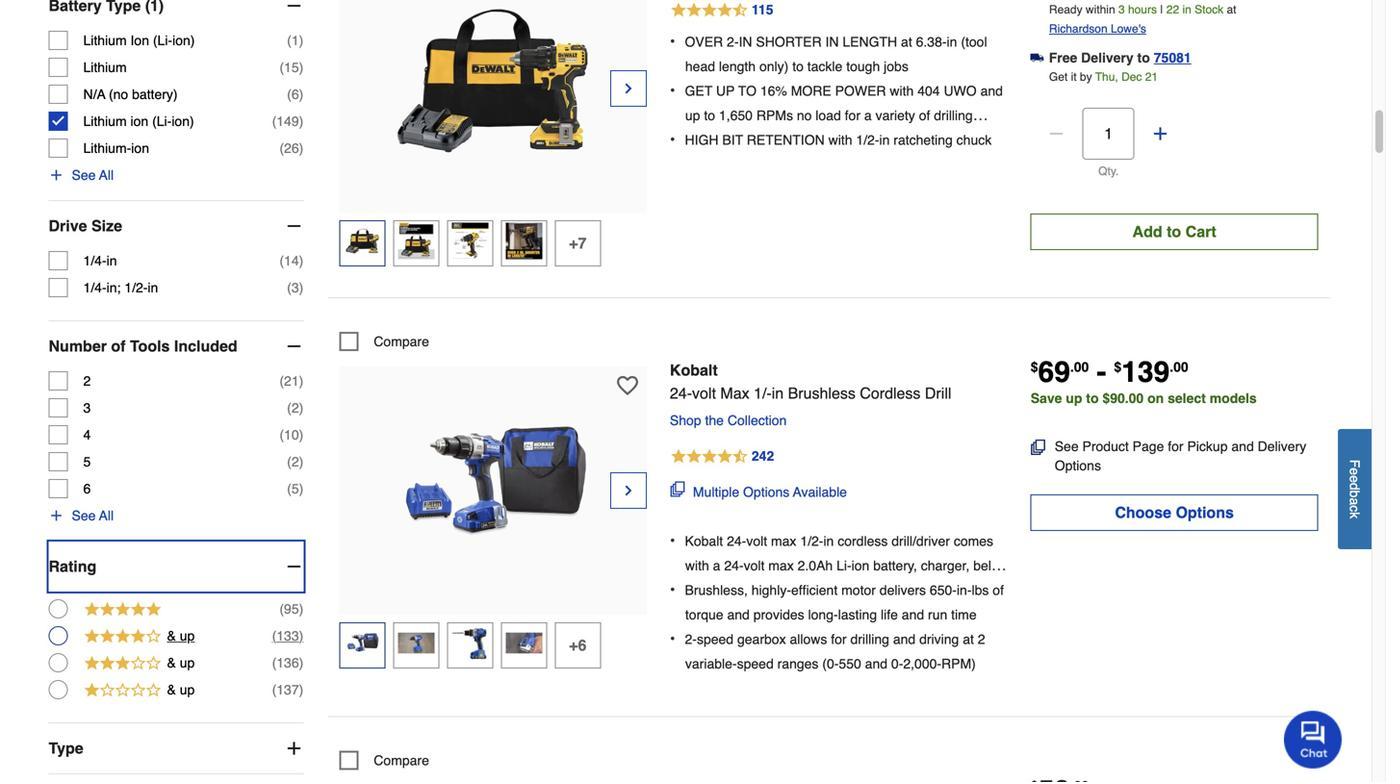 Task type: describe. For each thing, give the bounding box(es) containing it.
bit
[[859, 583, 873, 598]]

1 $ from the left
[[1031, 359, 1039, 375]]

a inside button
[[1348, 498, 1363, 506]]

multiple options available
[[693, 485, 847, 500]]

in-
[[957, 583, 972, 598]]

) for 1/4-in
[[299, 253, 304, 269]]

95
[[284, 602, 299, 617]]

3 stars image
[[83, 654, 162, 676]]

( 137 )
[[272, 683, 304, 698]]

Stepper number input field with increment and decrement buttons number field
[[1083, 108, 1135, 160]]

length
[[719, 59, 756, 74]]

2- inside • over 2-in shorter in length at 6.38-in (tool head length only) to tackle tough jobs • get up to 16% more power with 404 uwo  and up to 1,650 rpms no load for a variety of drilling applications
[[727, 34, 739, 49]]

1/-
[[754, 384, 772, 402]]

save
[[1031, 391, 1063, 406]]

) for lithium-ion
[[299, 141, 304, 156]]

lithium for lithium ion (li-ion)
[[83, 33, 127, 48]]

thu,
[[1096, 70, 1119, 84]]

2 $ from the left
[[1114, 359, 1122, 375]]

qty.
[[1099, 164, 1119, 178]]

75081 button
[[1154, 48, 1192, 67]]

for inside "• brushless, highly-efficient motor delivers 650-in-lbs of torque and provides long-lasting life and run time • 2-speed gearbox allows for drilling and driving at 2 variable-speed ranges (0-550 and 0-2,000-rpm)"
[[831, 632, 847, 647]]

( 5 )
[[287, 482, 304, 497]]

battery,
[[874, 558, 918, 574]]

see all button for 6
[[49, 507, 114, 526]]

-
[[1097, 356, 1107, 389]]

f e e d b a c k
[[1348, 460, 1363, 519]]

cordless
[[860, 384, 921, 402]]

drive size button
[[49, 201, 304, 251]]

3 inside ready within 3 hours | 22 in stock at richardson lowe's
[[1119, 3, 1125, 16]]

up for ( 133 )
[[180, 629, 195, 644]]

option group containing (
[[49, 596, 304, 704]]

bit
[[723, 132, 743, 148]]

number
[[49, 338, 107, 355]]

1 vertical spatial 5
[[292, 482, 299, 497]]

0 horizontal spatial speed
[[697, 632, 734, 647]]

136
[[277, 656, 299, 671]]

24- inside kobalt 24-volt max 1/-in brushless cordless drill
[[670, 384, 692, 402]]

bit,
[[837, 583, 855, 598]]

650-
[[930, 583, 957, 598]]

14
[[284, 253, 299, 269]]

2 • from the top
[[670, 81, 676, 99]]

1
[[292, 33, 299, 48]]

shorter
[[756, 34, 822, 49]]

( for lithium ion (li-ion)
[[287, 33, 292, 48]]

1 star image
[[83, 681, 162, 703]]

brushless
[[788, 384, 856, 402]]

2 down the number
[[83, 374, 91, 389]]

6 • from the top
[[670, 630, 676, 648]]

to inside button
[[1167, 223, 1182, 241]]

chuck
[[957, 132, 992, 148]]

1 vertical spatial max
[[769, 558, 794, 574]]

2- inside "• brushless, highly-efficient motor delivers 650-in-lbs of torque and provides long-lasting life and run time • 2-speed gearbox allows for drilling and driving at 2 variable-speed ranges (0-550 and 0-2,000-rpm)"
[[685, 632, 697, 647]]

404
[[918, 83, 940, 99]]

uwo
[[944, 83, 977, 99]]

see inside 'see product page for pickup and delivery options'
[[1055, 439, 1079, 454]]

allows
[[790, 632, 828, 647]]

& up for ( 136 )
[[167, 656, 195, 671]]

4
[[83, 428, 91, 443]]

shop the collection link
[[670, 413, 795, 428]]

2 vertical spatial 3
[[83, 401, 91, 416]]

0 vertical spatial max
[[771, 534, 797, 549]]

options inside 'see product page for pickup and delivery options'
[[1055, 458, 1102, 474]]

69
[[1039, 356, 1071, 389]]

see all for lithium-ion
[[72, 168, 114, 183]]

26
[[284, 141, 299, 156]]

brushless,
[[685, 583, 748, 598]]

chevron right image for +7
[[621, 79, 636, 98]]

( 1 )
[[287, 33, 304, 48]]

0 vertical spatial 21
[[1146, 70, 1159, 84]]

5 stars image
[[83, 600, 162, 622]]

drive size
[[49, 217, 122, 235]]

multiple
[[693, 485, 740, 500]]

1 vertical spatial volt
[[747, 534, 768, 549]]

( 136 )
[[272, 656, 304, 671]]

ranges
[[778, 657, 819, 672]]

( 15 )
[[280, 60, 304, 75]]

jobs
[[884, 59, 909, 74]]

cordless
[[838, 534, 888, 549]]

up for ( 137 )
[[180, 683, 195, 698]]

1 minus image from the top
[[284, 0, 304, 15]]

all for lithium-ion
[[99, 168, 114, 183]]

2 vertical spatial volt
[[744, 558, 765, 574]]

( 21 )
[[280, 374, 304, 389]]

power
[[835, 83, 886, 99]]

242
[[752, 449, 774, 464]]

handle
[[686, 607, 726, 623]]

( 95 )
[[280, 602, 304, 617]]

2 up ( 5 ) on the left bottom
[[292, 455, 299, 470]]

stock
[[1195, 3, 1224, 16]]

1 vertical spatial 6
[[83, 482, 91, 497]]

page
[[1133, 439, 1165, 454]]

in inside • high bit retention with 1/2-in ratcheting chuck
[[880, 132, 890, 148]]

minus image for rating
[[284, 558, 304, 577]]

) for n/a (no battery)
[[299, 87, 304, 102]]

tough
[[847, 59, 880, 74]]

run
[[928, 607, 948, 623]]

2 e from the top
[[1348, 476, 1363, 483]]

of inside • over 2-in shorter in length at 6.38-in (tool head length only) to tackle tough jobs • get up to 16% more power with 404 uwo  and up to 1,650 rpms no load for a variety of drilling applications
[[919, 108, 931, 123]]

in inside kobalt 24-volt max 1/-in brushless cordless drill
[[772, 384, 784, 402]]

richardson lowe's button
[[1050, 19, 1147, 38]]

minus image for drive size
[[284, 217, 304, 236]]

and inside • over 2-in shorter in length at 6.38-in (tool head length only) to tackle tough jobs • get up to 16% more power with 404 uwo  and up to 1,650 rpms no load for a variety of drilling applications
[[981, 83, 1003, 99]]

chevron right image for +6
[[621, 481, 636, 501]]

more
[[791, 83, 832, 99]]

( for lithium-ion
[[280, 141, 284, 156]]

holder,
[[877, 583, 917, 598]]

10
[[284, 428, 299, 443]]

ion inside • kobalt 24-volt max 1/2-in cordless drill/driver comes with a 24-volt max 2.0ah li-ion battery, charger, belt clip, double-ended driver bit, bit holder, auxiliary handle and soft bag
[[852, 558, 870, 574]]

at inside ready within 3 hours | 22 in stock at richardson lowe's
[[1227, 3, 1237, 16]]

& up for ( 133 )
[[167, 629, 195, 644]]

up inside • over 2-in shorter in length at 6.38-in (tool head length only) to tackle tough jobs • get up to 16% more power with 404 uwo  and up to 1,650 rpms no load for a variety of drilling applications
[[686, 108, 701, 123]]

• for • brushless, highly-efficient motor delivers 650-in-lbs of torque and provides long-lasting life and run time • 2-speed gearbox allows for drilling and driving at 2 variable-speed ranges (0-550 and 0-2,000-rpm)
[[670, 581, 676, 599]]

multiple options available link
[[670, 482, 847, 502]]

of inside button
[[111, 338, 126, 355]]

2 in from the left
[[826, 34, 839, 49]]

in inside ready within 3 hours | 22 in stock at richardson lowe's
[[1183, 3, 1192, 16]]

in up in;
[[107, 253, 117, 269]]

belt
[[974, 558, 996, 574]]

and inside • kobalt 24-volt max 1/2-in cordless drill/driver comes with a 24-volt max 2.0ah li-ion battery, charger, belt clip, double-ended driver bit, bit holder, auxiliary handle and soft bag
[[730, 607, 752, 623]]

lithium for lithium
[[83, 60, 127, 75]]

gearbox
[[738, 632, 786, 647]]

get
[[1050, 70, 1068, 84]]

0 horizontal spatial 1/2-
[[125, 280, 148, 296]]

( for 2
[[280, 374, 284, 389]]

chat invite button image
[[1285, 711, 1343, 769]]

lithium for lithium ion (li-ion)
[[83, 114, 127, 129]]

) for lithium ion (li-ion)
[[299, 33, 304, 48]]

li-
[[837, 558, 852, 574]]

for inside • over 2-in shorter in length at 6.38-in (tool head length only) to tackle tough jobs • get up to 16% more power with 404 uwo  and up to 1,650 rpms no load for a variety of drilling applications
[[845, 108, 861, 123]]

get it by thu, dec 21
[[1050, 70, 1159, 84]]

lithium ion (li-ion)
[[83, 114, 194, 129]]

actual price $59.00 element
[[1031, 775, 1089, 783]]

to down -
[[1086, 391, 1099, 406]]

compare for 1003016536 element
[[374, 753, 429, 769]]

( 6 )
[[287, 87, 304, 102]]

clip,
[[686, 583, 709, 598]]

only)
[[760, 59, 789, 74]]

available
[[793, 485, 847, 500]]

lasting
[[838, 607, 877, 623]]

no
[[797, 108, 812, 123]]

add
[[1133, 223, 1163, 241]]

1 vertical spatial 24-
[[727, 534, 747, 549]]

load
[[816, 108, 841, 123]]

richardson
[[1050, 22, 1108, 35]]

delivers
[[880, 583, 926, 598]]

1 vertical spatial 3
[[292, 280, 299, 296]]

lbs
[[972, 583, 989, 598]]

( for n/a (no battery)
[[287, 87, 292, 102]]

137
[[277, 683, 299, 698]]

• over 2-in shorter in length at 6.38-in (tool head length only) to tackle tough jobs • get up to 16% more power with 404 uwo  and up to 1,650 rpms no load for a variety of drilling applications
[[670, 32, 1003, 148]]

collection
[[728, 413, 787, 428]]

drilling inside "• brushless, highly-efficient motor delivers 650-in-lbs of torque and provides long-lasting life and run time • 2-speed gearbox allows for drilling and driving at 2 variable-speed ranges (0-550 and 0-2,000-rpm)"
[[851, 632, 890, 647]]

4.5 stars image for 115 button
[[670, 0, 775, 22]]

up right save
[[1066, 391, 1083, 406]]

comes
[[954, 534, 994, 549]]

1 horizontal spatial minus image
[[1047, 124, 1067, 143]]

(li- for ion
[[152, 114, 172, 129]]

1 in from the left
[[739, 34, 753, 49]]

to up the dec on the right top of the page
[[1138, 50, 1151, 65]]

add to cart button
[[1031, 214, 1319, 250]]

( for 4
[[280, 428, 284, 443]]

( for 5
[[287, 455, 292, 470]]

16 ) from the top
[[299, 683, 304, 698]]

( for lithium ion (li-ion)
[[272, 114, 277, 129]]

• kobalt 24-volt max 1/2-in cordless drill/driver comes with a 24-volt max 2.0ah li-ion battery, charger, belt clip, double-ended driver bit, bit holder, auxiliary handle and soft bag
[[670, 532, 996, 623]]

16%
[[761, 83, 788, 99]]



Task type: locate. For each thing, give the bounding box(es) containing it.
1/2- down the variety on the right top of the page
[[856, 132, 880, 148]]

to right add
[[1167, 223, 1182, 241]]

minus image up 95
[[284, 558, 304, 577]]

2 ( 2 ) from the top
[[287, 455, 304, 470]]

0 horizontal spatial with
[[686, 558, 709, 574]]

1 vertical spatial of
[[111, 338, 126, 355]]

1 e from the top
[[1348, 468, 1363, 476]]

see all button up the rating
[[49, 507, 114, 526]]

for inside 'see product page for pickup and delivery options'
[[1168, 439, 1184, 454]]

3 & up from the top
[[167, 683, 195, 698]]

d
[[1348, 483, 1363, 491]]

a inside • kobalt 24-volt max 1/2-in cordless drill/driver comes with a 24-volt max 2.0ah li-ion battery, charger, belt clip, double-ended driver bit, bit holder, auxiliary handle and soft bag
[[713, 558, 721, 574]]

charger,
[[921, 558, 970, 574]]

2 vertical spatial &
[[167, 683, 176, 698]]

up
[[686, 108, 701, 123], [1066, 391, 1083, 406], [180, 629, 195, 644], [180, 656, 195, 671], [180, 683, 195, 698]]

in right 22
[[1183, 3, 1192, 16]]

a inside • over 2-in shorter in length at 6.38-in (tool head length only) to tackle tough jobs • get up to 16% more power with 404 uwo  and up to 1,650 rpms no load for a variety of drilling applications
[[865, 108, 872, 123]]

f e e d b a c k button
[[1339, 429, 1372, 550]]

0 vertical spatial see
[[72, 168, 96, 183]]

1 vertical spatial a
[[1348, 498, 1363, 506]]

0 vertical spatial see all
[[72, 168, 114, 183]]

0 vertical spatial a
[[865, 108, 872, 123]]

3 down ( 14 ) on the top of page
[[292, 280, 299, 296]]

1 ) from the top
[[299, 33, 304, 48]]

15 ) from the top
[[299, 656, 304, 671]]

1/2- inside • high bit retention with 1/2-in ratcheting chuck
[[856, 132, 880, 148]]

9 ) from the top
[[299, 401, 304, 416]]

& for ( 133 )
[[167, 629, 176, 644]]

6 down 4
[[83, 482, 91, 497]]

( for 1/4-in
[[280, 253, 284, 269]]

in up collection
[[772, 384, 784, 402]]

.00 left -
[[1071, 359, 1089, 375]]

up for ( 136 )
[[180, 656, 195, 671]]

with inside • kobalt 24-volt max 1/2-in cordless drill/driver comes with a 24-volt max 2.0ah li-ion battery, charger, belt clip, double-ended driver bit, bit holder, auxiliary handle and soft bag
[[686, 558, 709, 574]]

to up high in the top of the page
[[704, 108, 716, 123]]

see all button down lithium-
[[49, 166, 114, 185]]

4 • from the top
[[670, 532, 676, 550]]

3 • from the top
[[670, 130, 676, 148]]

ion) for lithium ion (li-ion)
[[172, 33, 195, 48]]

4.5 stars image up over
[[670, 0, 775, 22]]

2 minus image from the top
[[284, 217, 304, 236]]

compare for 1000061633 element
[[374, 334, 429, 349]]

double-
[[713, 583, 758, 598]]

1/4-in
[[83, 253, 117, 269]]

0 horizontal spatial drilling
[[851, 632, 890, 647]]

up right 3 stars image
[[180, 656, 195, 671]]

with down the jobs
[[890, 83, 914, 99]]

1 horizontal spatial delivery
[[1258, 439, 1307, 454]]

2- up 'length'
[[727, 34, 739, 49]]

242 button
[[670, 446, 1008, 469]]

plus image up the rating
[[49, 508, 64, 524]]

1/4- for in
[[83, 253, 107, 269]]

2 & up from the top
[[167, 656, 195, 671]]

drill
[[925, 384, 952, 402]]

see all up the rating
[[72, 508, 114, 524]]

1 horizontal spatial 6
[[292, 87, 299, 102]]

to right only)
[[793, 59, 804, 74]]

1 vertical spatial ( 2 )
[[287, 455, 304, 470]]

drilling inside • over 2-in shorter in length at 6.38-in (tool head length only) to tackle tough jobs • get up to 16% more power with 404 uwo  and up to 1,650 rpms no load for a variety of drilling applications
[[934, 108, 973, 123]]

22
[[1167, 3, 1180, 16]]

0 horizontal spatial $
[[1031, 359, 1039, 375]]

plus image for ( 21 )
[[49, 508, 64, 524]]

b
[[1348, 491, 1363, 498]]

4.5 stars image containing 115
[[670, 0, 775, 22]]

1 vertical spatial with
[[829, 132, 853, 148]]

volt inside kobalt 24-volt max 1/-in brushless cordless drill
[[692, 384, 716, 402]]

and inside 'see product page for pickup and delivery options'
[[1232, 439, 1254, 454]]

$ up save
[[1031, 359, 1039, 375]]

1 vertical spatial minus image
[[284, 217, 304, 236]]

choose options link
[[1031, 495, 1319, 531]]

0 vertical spatial all
[[99, 168, 114, 183]]

minus image inside rating button
[[284, 558, 304, 577]]

2 vertical spatial see
[[72, 508, 96, 524]]

1 horizontal spatial with
[[829, 132, 853, 148]]

e
[[1348, 468, 1363, 476], [1348, 476, 1363, 483]]

• for • over 2-in shorter in length at 6.38-in (tool head length only) to tackle tough jobs • get up to 16% more power with 404 uwo  and up to 1,650 rpms no load for a variety of drilling applications
[[670, 32, 676, 50]]

tools
[[130, 338, 170, 355]]

15
[[284, 60, 299, 75]]

0 vertical spatial 1/2-
[[856, 132, 880, 148]]

1/4- down 1/4-in
[[83, 280, 107, 296]]

of left tools
[[111, 338, 126, 355]]

0 vertical spatial chevron right image
[[621, 79, 636, 98]]

2 horizontal spatial a
[[1348, 498, 1363, 506]]

1 horizontal spatial 1/2-
[[801, 534, 824, 549]]

2 vertical spatial 24-
[[724, 558, 744, 574]]

2,000-
[[904, 657, 942, 672]]

• high bit retention with 1/2-in ratcheting chuck
[[670, 130, 992, 148]]

with inside • high bit retention with 1/2-in ratcheting chuck
[[829, 132, 853, 148]]

2-
[[727, 34, 739, 49], [685, 632, 697, 647]]

options for choose options
[[1176, 504, 1234, 522]]

ion down n/a (no battery) on the left of the page
[[130, 114, 148, 129]]

( 2 ) up ( 10 )
[[287, 401, 304, 416]]

1 vertical spatial plus image
[[49, 168, 64, 183]]

1 vertical spatial 1/2-
[[125, 280, 148, 296]]

truck filled image
[[1031, 51, 1045, 65]]

133
[[277, 629, 299, 644]]

0 horizontal spatial 5
[[83, 455, 91, 470]]

1000061633 element
[[339, 332, 429, 351]]

of right lbs
[[993, 583, 1004, 598]]

& right 3 stars image
[[167, 656, 176, 671]]

2 vertical spatial options
[[1176, 504, 1234, 522]]

highly-
[[752, 583, 792, 598]]

1 see all from the top
[[72, 168, 114, 183]]

option group
[[49, 596, 304, 704]]

2 up ( 10 )
[[292, 401, 299, 416]]

in left (tool at the right top of page
[[947, 34, 958, 49]]

efficient
[[792, 583, 838, 598]]

1 1/4- from the top
[[83, 253, 107, 269]]

550
[[839, 657, 862, 672]]

( for 6
[[287, 482, 292, 497]]

2 right driving
[[978, 632, 986, 647]]

1 vertical spatial &
[[167, 656, 176, 671]]

at down time
[[963, 632, 974, 647]]

) for lithium
[[299, 60, 304, 75]]

1 vertical spatial ion
[[131, 141, 149, 156]]

0 vertical spatial minus image
[[284, 0, 304, 15]]

with inside • over 2-in shorter in length at 6.38-in (tool head length only) to tackle tough jobs • get up to 16% more power with 404 uwo  and up to 1,650 rpms no load for a variety of drilling applications
[[890, 83, 914, 99]]

ion for lithium-
[[131, 141, 149, 156]]

2 vertical spatial lithium
[[83, 114, 127, 129]]

up right the 4 stars image
[[180, 629, 195, 644]]

see all down lithium-
[[72, 168, 114, 183]]

2 inside "• brushless, highly-efficient motor delivers 650-in-lbs of torque and provides long-lasting life and run time • 2-speed gearbox allows for drilling and driving at 2 variable-speed ranges (0-550 and 0-2,000-rpm)"
[[978, 632, 986, 647]]

( 2 ) for 5
[[287, 455, 304, 470]]

e up d at the right
[[1348, 468, 1363, 476]]

see all for 6
[[72, 508, 114, 524]]

1 horizontal spatial 2-
[[727, 34, 739, 49]]

2 vertical spatial for
[[831, 632, 847, 647]]

1 vertical spatial compare
[[374, 753, 429, 769]]

0 horizontal spatial 6
[[83, 482, 91, 497]]

6 ) from the top
[[299, 253, 304, 269]]

minus image up 1
[[284, 0, 304, 15]]

4.5 stars image containing 242
[[670, 446, 775, 469]]

0 horizontal spatial minus image
[[284, 337, 304, 356]]

) for 6
[[299, 482, 304, 497]]

length
[[843, 34, 898, 49]]

3 up lowe's at the top right of page
[[1119, 3, 1125, 16]]

minus image up ( 14 ) on the top of page
[[284, 217, 304, 236]]

$
[[1031, 359, 1039, 375], [1114, 359, 1122, 375]]

up down get
[[686, 108, 701, 123]]

shop the collection
[[670, 413, 787, 428]]

8 ) from the top
[[299, 374, 304, 389]]

cart
[[1186, 223, 1217, 241]]

2 horizontal spatial of
[[993, 583, 1004, 598]]

kobalt inside kobalt 24-volt max 1/-in brushless cordless drill
[[670, 361, 718, 379]]

see for ( 2 )
[[72, 508, 96, 524]]

in down the variety on the right top of the page
[[880, 132, 890, 148]]

ion
[[130, 114, 148, 129], [131, 141, 149, 156], [852, 558, 870, 574]]

.00
[[1071, 359, 1089, 375], [1170, 359, 1189, 375]]

4.5 stars image
[[670, 0, 775, 22], [670, 446, 775, 469]]

bag
[[781, 607, 804, 623]]

applications
[[686, 132, 757, 148]]

all down lithium-
[[99, 168, 114, 183]]

1 vertical spatial 21
[[284, 374, 299, 389]]

hours
[[1129, 3, 1157, 16]]

ion up motor
[[852, 558, 870, 574]]

0 vertical spatial (li-
[[153, 33, 172, 48]]

& up right the 4 stars image
[[167, 629, 195, 644]]

( 2 ) up ( 5 ) on the left bottom
[[287, 455, 304, 470]]

2 see all from the top
[[72, 508, 114, 524]]

0 vertical spatial lithium
[[83, 33, 127, 48]]

1/2- up the 2.0ah
[[801, 534, 824, 549]]

(li- right ion
[[153, 33, 172, 48]]

for right 'page'
[[1168, 439, 1184, 454]]

0 horizontal spatial 3
[[83, 401, 91, 416]]

type button
[[49, 724, 304, 774]]

kobalt up shop at the bottom of the page
[[670, 361, 718, 379]]

0 horizontal spatial at
[[901, 34, 913, 49]]

1/2- inside • kobalt 24-volt max 1/2-in cordless drill/driver comes with a 24-volt max 2.0ah li-ion battery, charger, belt clip, double-ended driver bit, bit holder, auxiliary handle and soft bag
[[801, 534, 824, 549]]

13 ) from the top
[[299, 602, 304, 617]]

0 vertical spatial 2-
[[727, 34, 739, 49]]

a down power
[[865, 108, 872, 123]]

( for 1/4-in; 1/2-in
[[287, 280, 292, 296]]

volt down multiple options available link
[[747, 534, 768, 549]]

$69.00-$139.00 element
[[1031, 356, 1189, 389]]

1 horizontal spatial 3
[[292, 280, 299, 296]]

in right in;
[[148, 280, 158, 296]]

in up tackle
[[826, 34, 839, 49]]

2 vertical spatial a
[[713, 558, 721, 574]]

0 horizontal spatial in
[[739, 34, 753, 49]]

) for lithium ion (li-ion)
[[299, 114, 304, 129]]

7 ) from the top
[[299, 280, 304, 296]]

product
[[1083, 439, 1129, 454]]

2 vertical spatial with
[[686, 558, 709, 574]]

1 vertical spatial lithium
[[83, 60, 127, 75]]

in;
[[107, 280, 121, 296]]

4.5 stars image up 'multiple'
[[670, 446, 775, 469]]

options down product
[[1055, 458, 1102, 474]]

all for 6
[[99, 508, 114, 524]]

2 vertical spatial & up
[[167, 683, 195, 698]]

see all button for lithium-ion
[[49, 166, 114, 185]]

1 vertical spatial ion)
[[172, 114, 194, 129]]

0 vertical spatial ion
[[130, 114, 148, 129]]

0 horizontal spatial 21
[[284, 374, 299, 389]]

at inside "• brushless, highly-efficient motor delivers 650-in-lbs of torque and provides long-lasting life and run time • 2-speed gearbox allows for drilling and driving at 2 variable-speed ranges (0-550 and 0-2,000-rpm)"
[[963, 632, 974, 647]]

plus image right stepper number input field with increment and decrement buttons number field
[[1151, 124, 1171, 143]]

up up type 'button'
[[180, 683, 195, 698]]

0 vertical spatial 3
[[1119, 3, 1125, 16]]

1 horizontal spatial speed
[[737, 657, 774, 672]]

139
[[1122, 356, 1170, 389]]

1 (li- from the top
[[153, 33, 172, 48]]

motor
[[842, 583, 876, 598]]

a up 'k'
[[1348, 498, 1363, 506]]

driver
[[799, 583, 833, 598]]

in inside • over 2-in shorter in length at 6.38-in (tool head length only) to tackle tough jobs • get up to 16% more power with 404 uwo  and up to 1,650 rpms no load for a variety of drilling applications
[[947, 34, 958, 49]]

volt up highly-
[[744, 558, 765, 574]]

plus image for ( 1 )
[[49, 168, 64, 183]]

all up rating button
[[99, 508, 114, 524]]

& up right 3 stars image
[[167, 656, 195, 671]]

1 vertical spatial options
[[743, 485, 790, 500]]

1/4- up in;
[[83, 253, 107, 269]]

of up 'ratcheting'
[[919, 108, 931, 123]]

2 horizontal spatial with
[[890, 83, 914, 99]]

variable-
[[686, 657, 737, 672]]

n/a
[[83, 87, 105, 102]]

2 vertical spatial minus image
[[284, 558, 304, 577]]

• for • high bit retention with 1/2-in ratcheting chuck
[[670, 130, 676, 148]]

1 vertical spatial minus image
[[284, 337, 304, 356]]

lithium
[[83, 33, 127, 48], [83, 60, 127, 75], [83, 114, 127, 129]]

10 ) from the top
[[299, 428, 304, 443]]

ended
[[758, 583, 796, 598]]

choose options
[[1115, 504, 1234, 522]]

) for 2
[[299, 374, 304, 389]]

149
[[277, 114, 299, 129]]

minus image inside drive size "button"
[[284, 217, 304, 236]]

& for ( 137 )
[[167, 683, 176, 698]]

at inside • over 2-in shorter in length at 6.38-in (tool head length only) to tackle tough jobs • get up to 16% more power with 404 uwo  and up to 1,650 rpms no load for a variety of drilling applications
[[901, 34, 913, 49]]

5 ) from the top
[[299, 141, 304, 156]]

2 vertical spatial plus image
[[49, 508, 64, 524]]

speed
[[697, 632, 734, 647], [737, 657, 774, 672]]

ion for lithium
[[130, 114, 148, 129]]

2 vertical spatial 1/2-
[[801, 534, 824, 549]]

2 chevron right image from the top
[[621, 481, 636, 501]]

in up the 2.0ah
[[824, 534, 834, 549]]

0 vertical spatial 6
[[292, 87, 299, 102]]

2 & from the top
[[167, 656, 176, 671]]

add to cart
[[1133, 223, 1217, 241]]

1 vertical spatial see all
[[72, 508, 114, 524]]

compare inside 1003016536 element
[[374, 753, 429, 769]]

1 .00 from the left
[[1071, 359, 1089, 375]]

minus image
[[1047, 124, 1067, 143], [284, 337, 304, 356]]

1 horizontal spatial 21
[[1146, 70, 1159, 84]]

2 horizontal spatial options
[[1176, 504, 1234, 522]]

& right the 4 stars image
[[167, 629, 176, 644]]

$ right -
[[1114, 359, 1122, 375]]

24-
[[670, 384, 692, 402], [727, 534, 747, 549], [724, 558, 744, 574]]

size
[[91, 217, 122, 235]]

5 • from the top
[[670, 581, 676, 599]]

see product page for pickup and delivery options
[[1055, 439, 1307, 474]]

1 vertical spatial drilling
[[851, 632, 890, 647]]

lithium left ion
[[83, 33, 127, 48]]

4 stars image
[[83, 627, 162, 649]]

1 all from the top
[[99, 168, 114, 183]]

) for 5
[[299, 455, 304, 470]]

& up for ( 137 )
[[167, 683, 195, 698]]

options down 242
[[743, 485, 790, 500]]

& right '1 star' image at the bottom
[[167, 683, 176, 698]]

5 down 10
[[292, 482, 299, 497]]

2 lithium from the top
[[83, 60, 127, 75]]

11 ) from the top
[[299, 455, 304, 470]]

4 ) from the top
[[299, 114, 304, 129]]

1003016536 element
[[339, 751, 429, 771]]

0 horizontal spatial options
[[743, 485, 790, 500]]

2 vertical spatial at
[[963, 632, 974, 647]]

1/4-
[[83, 253, 107, 269], [83, 280, 107, 296]]

1 see all button from the top
[[49, 166, 114, 185]]

• for • kobalt 24-volt max 1/2-in cordless drill/driver comes with a 24-volt max 2.0ah li-ion battery, charger, belt clip, double-ended driver bit, bit holder, auxiliary handle and soft bag
[[670, 532, 676, 550]]

of inside "• brushless, highly-efficient motor delivers 650-in-lbs of torque and provides long-lasting life and run time • 2-speed gearbox allows for drilling and driving at 2 variable-speed ranges (0-550 and 0-2,000-rpm)"
[[993, 583, 1004, 598]]

3 lithium from the top
[[83, 114, 127, 129]]

chevron right image left get
[[621, 79, 636, 98]]

number of tools included button
[[49, 322, 304, 372]]

|
[[1161, 3, 1164, 16]]

for up (0-
[[831, 632, 847, 647]]

0 vertical spatial plus image
[[1151, 124, 1171, 143]]

2 see all button from the top
[[49, 507, 114, 526]]

chevron right image
[[621, 79, 636, 98], [621, 481, 636, 501]]

1 & up from the top
[[167, 629, 195, 644]]

in inside • kobalt 24-volt max 1/2-in cordless drill/driver comes with a 24-volt max 2.0ah li-ion battery, charger, belt clip, double-ended driver bit, bit holder, auxiliary handle and soft bag
[[824, 534, 834, 549]]

14 ) from the top
[[299, 629, 304, 644]]

3 minus image from the top
[[284, 558, 304, 577]]

volt up the
[[692, 384, 716, 402]]

3 ) from the top
[[299, 87, 304, 102]]

models
[[1210, 391, 1257, 406]]

+6
[[569, 637, 587, 655]]

volt
[[692, 384, 716, 402], [747, 534, 768, 549], [744, 558, 765, 574]]

1 compare from the top
[[374, 334, 429, 349]]

1 lithium from the top
[[83, 33, 127, 48]]

) for 4
[[299, 428, 304, 443]]

0 vertical spatial delivery
[[1082, 50, 1134, 65]]

+7
[[569, 234, 587, 252]]

3 up 4
[[83, 401, 91, 416]]

free
[[1049, 50, 1078, 65]]

6.38-
[[916, 34, 947, 49]]

2 compare from the top
[[374, 753, 429, 769]]

6 down ( 15 )
[[292, 87, 299, 102]]

$90.00
[[1103, 391, 1144, 406]]

a
[[865, 108, 872, 123], [1348, 498, 1363, 506], [713, 558, 721, 574]]

2- down torque
[[685, 632, 697, 647]]

2 4.5 stars image from the top
[[670, 446, 775, 469]]

rating button
[[49, 542, 304, 592]]

1 4.5 stars image from the top
[[670, 0, 775, 22]]

1 vertical spatial delivery
[[1258, 439, 1307, 454]]

1 vertical spatial kobalt
[[685, 534, 723, 549]]

plus image up drive
[[49, 168, 64, 183]]

auxiliary
[[921, 583, 970, 598]]

1/2- for • high bit retention with 1/2-in ratcheting chuck
[[856, 132, 880, 148]]

heart outline image
[[617, 375, 638, 397]]

1 vertical spatial all
[[99, 508, 114, 524]]

0 vertical spatial kobalt
[[670, 361, 718, 379]]

minus image up "( 21 )"
[[284, 337, 304, 356]]

select
[[1168, 391, 1206, 406]]

2 (li- from the top
[[152, 114, 172, 129]]

1 vertical spatial 2-
[[685, 632, 697, 647]]

kobalt
[[670, 361, 718, 379], [685, 534, 723, 549]]

(li- for ion
[[153, 33, 172, 48]]

$ 69 .00 - $ 139 .00
[[1031, 356, 1189, 389]]

kobalt inside • kobalt 24-volt max 1/2-in cordless drill/driver comes with a 24-volt max 2.0ah li-ion battery, charger, belt clip, double-ended driver bit, bit holder, auxiliary handle and soft bag
[[685, 534, 723, 549]]

speed down the gearbox
[[737, 657, 774, 672]]

in
[[1183, 3, 1192, 16], [947, 34, 958, 49], [880, 132, 890, 148], [107, 253, 117, 269], [148, 280, 158, 296], [772, 384, 784, 402], [824, 534, 834, 549]]

1 chevron right image from the top
[[621, 79, 636, 98]]

ion) for lithium ion (li-ion)
[[172, 114, 194, 129]]

0 vertical spatial 24-
[[670, 384, 692, 402]]

delivery up thu, at the right top of page
[[1082, 50, 1134, 65]]

2 .00 from the left
[[1170, 359, 1189, 375]]

drilling down lasting
[[851, 632, 890, 647]]

) for 3
[[299, 401, 304, 416]]

drill/driver
[[892, 534, 950, 549]]

12 ) from the top
[[299, 482, 304, 497]]

0 vertical spatial options
[[1055, 458, 1102, 474]]

1 vertical spatial for
[[1168, 439, 1184, 454]]

( for lithium
[[280, 60, 284, 75]]

minus image inside number of tools included button
[[284, 337, 304, 356]]

1/2- right in;
[[125, 280, 148, 296]]

1 ( 2 ) from the top
[[287, 401, 304, 416]]

4.5 stars image for 242 button
[[670, 446, 775, 469]]

get
[[685, 83, 713, 99]]

0 horizontal spatial a
[[713, 558, 721, 574]]

number of tools included
[[49, 338, 238, 355]]

pickup
[[1188, 439, 1228, 454]]

& for ( 136 )
[[167, 656, 176, 671]]

1 vertical spatial speed
[[737, 657, 774, 672]]

compare inside 1000061633 element
[[374, 334, 429, 349]]

0 vertical spatial &
[[167, 629, 176, 644]]

thumbnail image
[[344, 223, 381, 260], [398, 223, 435, 260], [452, 223, 489, 260], [506, 223, 542, 260], [344, 625, 381, 662], [398, 625, 435, 662], [452, 625, 489, 662], [506, 625, 542, 662]]

kobalt up clip,
[[685, 534, 723, 549]]

see all button
[[49, 166, 114, 185], [49, 507, 114, 526]]

3 & from the top
[[167, 683, 176, 698]]

see for ( 149 )
[[72, 168, 96, 183]]

1 vertical spatial see all button
[[49, 507, 114, 526]]

see
[[72, 168, 96, 183], [1055, 439, 1079, 454], [72, 508, 96, 524]]

( 14 )
[[280, 253, 304, 269]]

it
[[1071, 70, 1077, 84]]

5 down 4
[[83, 455, 91, 470]]

1 horizontal spatial .00
[[1170, 359, 1189, 375]]

( 2 ) for 3
[[287, 401, 304, 416]]

& up right '1 star' image at the bottom
[[167, 683, 195, 698]]

chevron right image left 'multiple'
[[621, 481, 636, 501]]

minus image left stepper number input field with increment and decrement buttons number field
[[1047, 124, 1067, 143]]

1 & from the top
[[167, 629, 176, 644]]

plus image
[[284, 740, 304, 759]]

see up the rating
[[72, 508, 96, 524]]

plus image
[[1151, 124, 1171, 143], [49, 168, 64, 183], [49, 508, 64, 524]]

head
[[686, 59, 716, 74]]

see left product
[[1055, 439, 1079, 454]]

1/4- for in;
[[83, 280, 107, 296]]

speed up variable-
[[697, 632, 734, 647]]

delivery right pickup
[[1258, 439, 1307, 454]]

options down 'see product page for pickup and delivery options'
[[1176, 504, 1234, 522]]

&
[[167, 629, 176, 644], [167, 656, 176, 671], [167, 683, 176, 698]]

0 vertical spatial volt
[[692, 384, 716, 402]]

options for multiple options available
[[743, 485, 790, 500]]

21 right the dec on the right top of the page
[[1146, 70, 1159, 84]]

2 1/4- from the top
[[83, 280, 107, 296]]

ion) right ion
[[172, 33, 195, 48]]

minus image
[[284, 0, 304, 15], [284, 217, 304, 236], [284, 558, 304, 577]]

1 horizontal spatial $
[[1114, 359, 1122, 375]]

0 vertical spatial of
[[919, 108, 931, 123]]

in up 'length'
[[739, 34, 753, 49]]

• inside • kobalt 24-volt max 1/2-in cordless drill/driver comes with a 24-volt max 2.0ah li-ion battery, charger, belt clip, double-ended driver bit, bit holder, auxiliary handle and soft bag
[[670, 532, 676, 550]]

0 vertical spatial 5
[[83, 455, 91, 470]]

0 vertical spatial for
[[845, 108, 861, 123]]

2 ) from the top
[[299, 60, 304, 75]]

lithium-
[[83, 141, 131, 156]]

1 vertical spatial 4.5 stars image
[[670, 446, 775, 469]]

1/2- for • kobalt 24-volt max 1/2-in cordless drill/driver comes with a 24-volt max 2.0ah li-ion battery, charger, belt clip, double-ended driver bit, bit holder, auxiliary handle and soft bag
[[801, 534, 824, 549]]

1 horizontal spatial of
[[919, 108, 931, 123]]

at right the stock
[[1227, 3, 1237, 16]]

delivery inside 'see product page for pickup and delivery options'
[[1258, 439, 1307, 454]]

1 horizontal spatial at
[[963, 632, 974, 647]]

2 all from the top
[[99, 508, 114, 524]]

( for 3
[[287, 401, 292, 416]]

lithium up n/a
[[83, 60, 127, 75]]

1 • from the top
[[670, 32, 676, 50]]

1 vertical spatial (li-
[[152, 114, 172, 129]]

1 vertical spatial see
[[1055, 439, 1079, 454]]

) for 1/4-in; 1/2-in
[[299, 280, 304, 296]]

drilling down uwo
[[934, 108, 973, 123]]



Task type: vqa. For each thing, say whether or not it's contained in the screenshot.
bottom "Up"
no



